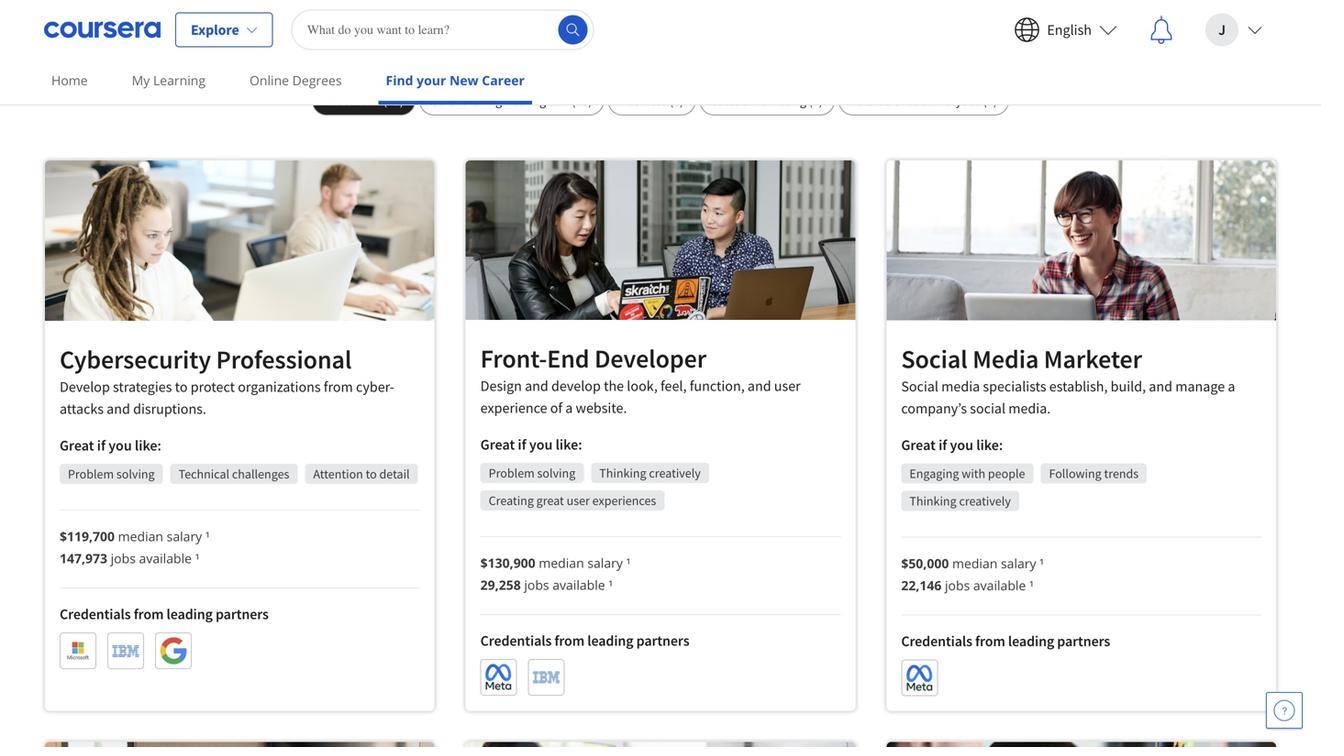 Task type: vqa. For each thing, say whether or not it's contained in the screenshot.
IT
yes



Task type: describe. For each thing, give the bounding box(es) containing it.
your for whatever
[[410, 11, 445, 33]]

media
[[973, 343, 1039, 375]]

following
[[1049, 466, 1102, 482]]

english button
[[1000, 0, 1132, 59]]

$50,000
[[901, 555, 949, 573]]

& for data science & analytics (3)
[[922, 93, 930, 109]]

of
[[550, 399, 563, 417]]

manage
[[1176, 378, 1225, 396]]

online degrees
[[250, 72, 342, 89]]

cybersecurity analyst image
[[45, 161, 435, 321]]

home
[[51, 72, 88, 89]]

problem for cybersecurity professional
[[68, 466, 114, 483]]

engineering
[[482, 93, 546, 109]]

jobs for marketer
[[945, 577, 970, 595]]

business (8)
[[620, 93, 684, 109]]

leading for developer
[[587, 632, 634, 650]]

great for social media marketer
[[901, 436, 936, 455]]

problem solving for develop
[[68, 466, 155, 483]]

following trends
[[1049, 466, 1139, 482]]

All Careers (29) button
[[312, 86, 416, 116]]

$119,700
[[60, 528, 115, 546]]

business
[[620, 93, 667, 109]]

data
[[851, 93, 875, 109]]

1 vertical spatial thinking
[[910, 493, 957, 510]]

great for cybersecurity professional
[[60, 437, 94, 455]]

great
[[537, 493, 564, 509]]

What do you want to learn? text field
[[292, 10, 594, 50]]

option group containing all careers (29)
[[312, 86, 1009, 116]]

salary for developer
[[588, 555, 623, 572]]

explore button
[[175, 12, 273, 47]]

whatever your background or interests are, professional certificates have you covered.
[[335, 11, 986, 33]]

$119,700 median salary ¹ 147,973 jobs available ¹
[[60, 528, 210, 568]]

sales
[[711, 93, 740, 109]]

great if you like: for social
[[901, 436, 1003, 455]]

marketer
[[1044, 343, 1142, 375]]

social media marketer image
[[887, 161, 1276, 321]]

1 social from the top
[[901, 343, 968, 375]]

$130,900
[[481, 555, 536, 572]]

from for front-end developer
[[555, 632, 585, 650]]

and inside cybersecurity professional develop strategies to protect organizations from cyber- attacks and disruptions.
[[107, 400, 130, 419]]

build,
[[1111, 378, 1146, 396]]

creating
[[489, 493, 534, 509]]

user inside front-end developer design and develop the look, feel, function, and user experience of a website.
[[774, 377, 801, 395]]

and up experience
[[525, 377, 549, 395]]

salary for marketer
[[1001, 555, 1036, 573]]

new
[[450, 72, 479, 89]]

interests
[[563, 11, 628, 33]]

experience
[[481, 399, 547, 417]]

like: for develop
[[135, 437, 161, 455]]

from for social media marketer
[[975, 633, 1005, 651]]

my learning link
[[124, 60, 213, 101]]

technical challenges
[[179, 466, 289, 483]]

help center image
[[1274, 700, 1296, 722]]

solving for developer
[[537, 465, 576, 482]]

all careers (29)
[[324, 93, 404, 109]]

(3)
[[983, 93, 997, 109]]

marketing
[[753, 93, 806, 109]]

creating great user experiences
[[489, 493, 656, 509]]

if for front-
[[518, 436, 526, 454]]

social media marketer social media specialists establish, build, and manage a company's social media.
[[901, 343, 1235, 418]]

credentials for cybersecurity
[[60, 606, 131, 624]]

strategies
[[113, 378, 172, 396]]

credentials from leading partners for marketer
[[901, 633, 1110, 651]]

organizations
[[238, 378, 321, 396]]

social
[[970, 400, 1006, 418]]

english
[[1047, 21, 1092, 39]]

explore
[[191, 21, 239, 39]]

salary for develop
[[167, 528, 202, 546]]

if for social
[[939, 436, 947, 455]]

credentials for front-
[[481, 632, 552, 650]]

attention
[[313, 466, 363, 483]]

it
[[559, 93, 569, 109]]

you right have
[[890, 11, 918, 33]]

1 horizontal spatial to
[[366, 466, 377, 483]]

(5)
[[809, 93, 823, 109]]

covered.
[[922, 11, 986, 33]]

career
[[482, 72, 525, 89]]

0 horizontal spatial creatively
[[649, 465, 701, 482]]

software engineering & it (13)
[[431, 93, 592, 109]]

j
[[1219, 21, 1226, 39]]

you for cybersecurity professional
[[108, 437, 132, 455]]

media
[[942, 378, 980, 396]]

1 vertical spatial creatively
[[959, 493, 1011, 510]]

with
[[962, 466, 986, 482]]

(8)
[[670, 93, 684, 109]]

trends
[[1104, 466, 1139, 482]]

29,258
[[481, 577, 521, 594]]

technical
[[179, 466, 230, 483]]

develop
[[551, 377, 601, 395]]

home link
[[44, 60, 95, 101]]

your for find
[[417, 72, 446, 89]]

jobs for develop
[[111, 550, 136, 568]]

look,
[[627, 377, 658, 395]]

(13)
[[572, 93, 592, 109]]

the
[[604, 377, 624, 395]]

cyber-
[[356, 378, 394, 396]]

problem for front-end developer
[[489, 465, 535, 482]]

company's
[[901, 400, 967, 418]]

specialists
[[983, 378, 1047, 396]]

developer
[[595, 343, 707, 375]]

credentials from leading partners for develop
[[60, 606, 269, 624]]

learning
[[153, 72, 206, 89]]

partners for professional
[[216, 606, 269, 624]]

all
[[324, 93, 337, 109]]

my learning
[[132, 72, 206, 89]]

people
[[988, 466, 1025, 482]]

certificates
[[761, 11, 846, 33]]

a inside front-end developer design and develop the look, feel, function, and user experience of a website.
[[565, 399, 573, 417]]

careers
[[340, 93, 381, 109]]

detail
[[379, 466, 410, 483]]



Task type: locate. For each thing, give the bounding box(es) containing it.
available for developer
[[553, 577, 605, 594]]

1 horizontal spatial professional
[[664, 11, 757, 33]]

0 horizontal spatial thinking
[[599, 465, 647, 482]]

my
[[132, 72, 150, 89]]

like: for marketer
[[977, 436, 1003, 455]]

great if you like: down attacks
[[60, 437, 161, 455]]

thinking
[[599, 465, 647, 482], [910, 493, 957, 510]]

credentials from leading partners down $119,700 median salary ¹ 147,973 jobs available ¹
[[60, 606, 269, 624]]

professional
[[664, 11, 757, 33], [216, 344, 352, 376]]

and
[[525, 377, 549, 395], [748, 377, 771, 395], [1149, 378, 1173, 396], [107, 400, 130, 419]]

if down experience
[[518, 436, 526, 454]]

salary inside $50,000 median salary ¹ 22,146 jobs available ¹
[[1001, 555, 1036, 573]]

thinking down engaging
[[910, 493, 957, 510]]

social up company's
[[901, 378, 939, 396]]

salary down the experiences
[[588, 555, 623, 572]]

leading down $50,000 median salary ¹ 22,146 jobs available ¹
[[1008, 633, 1054, 651]]

available right 147,973
[[139, 550, 192, 568]]

from down $50,000 median salary ¹ 22,146 jobs available ¹
[[975, 633, 1005, 651]]

professional inside cybersecurity professional develop strategies to protect organizations from cyber- attacks and disruptions.
[[216, 344, 352, 376]]

thinking creatively
[[599, 465, 701, 482], [910, 493, 1011, 510]]

like: for developer
[[556, 436, 582, 454]]

2 horizontal spatial jobs
[[945, 577, 970, 595]]

credentials from leading partners
[[60, 606, 269, 624], [481, 632, 690, 650], [901, 633, 1110, 651]]

jobs inside $130,900 median salary ¹ 29,258 jobs available ¹
[[524, 577, 549, 594]]

1 horizontal spatial salary
[[588, 555, 623, 572]]

are,
[[631, 11, 660, 33]]

salary down technical
[[167, 528, 202, 546]]

median for developer
[[539, 555, 584, 572]]

cybersecurity professional develop strategies to protect organizations from cyber- attacks and disruptions.
[[60, 344, 394, 419]]

find your new career
[[386, 72, 525, 89]]

online degrees link
[[242, 60, 349, 101]]

engaging
[[910, 466, 959, 482]]

1 & from the left
[[549, 93, 556, 109]]

0 horizontal spatial credentials
[[60, 606, 131, 624]]

median inside $50,000 median salary ¹ 22,146 jobs available ¹
[[952, 555, 998, 573]]

1 horizontal spatial problem
[[489, 465, 535, 482]]

problem
[[489, 465, 535, 482], [68, 466, 114, 483]]

solving for develop
[[116, 466, 155, 483]]

0 horizontal spatial &
[[549, 93, 556, 109]]

partners
[[216, 606, 269, 624], [636, 632, 690, 650], [1057, 633, 1110, 651]]

2 horizontal spatial available
[[973, 577, 1026, 595]]

salary inside $119,700 median salary ¹ 147,973 jobs available ¹
[[167, 528, 202, 546]]

great if you like: for front-
[[481, 436, 582, 454]]

1 horizontal spatial partners
[[636, 632, 690, 650]]

and right function,
[[748, 377, 771, 395]]

available inside $50,000 median salary ¹ 22,146 jobs available ¹
[[973, 577, 1026, 595]]

1 vertical spatial social
[[901, 378, 939, 396]]

protect
[[191, 378, 235, 396]]

0 vertical spatial your
[[410, 11, 445, 33]]

available right the 22,146
[[973, 577, 1026, 595]]

0 vertical spatial thinking creatively
[[599, 465, 701, 482]]

0 horizontal spatial salary
[[167, 528, 202, 546]]

2 horizontal spatial like:
[[977, 436, 1003, 455]]

experiences
[[592, 493, 656, 509]]

credentials from leading partners for developer
[[481, 632, 690, 650]]

cybersecurity
[[60, 344, 211, 376]]

from left cyber-
[[324, 378, 353, 396]]

jobs inside $119,700 median salary ¹ 147,973 jobs available ¹
[[111, 550, 136, 568]]

0 vertical spatial thinking
[[599, 465, 647, 482]]

0 horizontal spatial user
[[567, 493, 590, 509]]

solving left technical
[[116, 466, 155, 483]]

leading down $130,900 median salary ¹ 29,258 jobs available ¹
[[587, 632, 634, 650]]

& inside "button"
[[549, 93, 556, 109]]

1 horizontal spatial thinking creatively
[[910, 493, 1011, 510]]

a inside social media marketer social media specialists establish, build, and manage a company's social media.
[[1228, 378, 1235, 396]]

you
[[890, 11, 918, 33], [529, 436, 553, 454], [950, 436, 974, 455], [108, 437, 132, 455]]

0 vertical spatial creatively
[[649, 465, 701, 482]]

partners for end
[[636, 632, 690, 650]]

feel,
[[661, 377, 687, 395]]

a right of
[[565, 399, 573, 417]]

leading for marketer
[[1008, 633, 1054, 651]]

median for develop
[[118, 528, 163, 546]]

median inside $130,900 median salary ¹ 29,258 jobs available ¹
[[539, 555, 584, 572]]

1 horizontal spatial great if you like:
[[481, 436, 582, 454]]

like: up with
[[977, 436, 1003, 455]]

1 horizontal spatial leading
[[587, 632, 634, 650]]

great if you like:
[[481, 436, 582, 454], [901, 436, 1003, 455], [60, 437, 161, 455]]

creatively up the experiences
[[649, 465, 701, 482]]

jobs right 147,973
[[111, 550, 136, 568]]

find
[[386, 72, 413, 89]]

thinking creatively up the experiences
[[599, 465, 701, 482]]

jobs right the 22,146
[[945, 577, 970, 595]]

from down $130,900 median salary ¹ 29,258 jobs available ¹
[[555, 632, 585, 650]]

2 horizontal spatial &
[[922, 93, 930, 109]]

median
[[118, 528, 163, 546], [539, 555, 584, 572], [952, 555, 998, 573]]

great down attacks
[[60, 437, 94, 455]]

design
[[481, 377, 522, 395]]

1 horizontal spatial great
[[481, 436, 515, 454]]

0 vertical spatial user
[[774, 377, 801, 395]]

1 vertical spatial a
[[565, 399, 573, 417]]

data science & analytics (3)
[[851, 93, 997, 109]]

credentials down the 22,146
[[901, 633, 973, 651]]

great if you like: for cybersecurity
[[60, 437, 161, 455]]

Business (8) button
[[608, 86, 696, 116]]

like:
[[556, 436, 582, 454], [977, 436, 1003, 455], [135, 437, 161, 455]]

median right $50,000
[[952, 555, 998, 573]]

great if you like: up engaging with people on the right
[[901, 436, 1003, 455]]

&
[[549, 93, 556, 109], [742, 93, 750, 109], [922, 93, 930, 109]]

2 horizontal spatial leading
[[1008, 633, 1054, 651]]

0 horizontal spatial problem solving
[[68, 466, 155, 483]]

and right build,
[[1149, 378, 1173, 396]]

1 horizontal spatial if
[[518, 436, 526, 454]]

great down experience
[[481, 436, 515, 454]]

1 vertical spatial to
[[366, 466, 377, 483]]

website.
[[576, 399, 627, 417]]

credentials from leading partners down $130,900 median salary ¹ 29,258 jobs available ¹
[[481, 632, 690, 650]]

available
[[139, 550, 192, 568], [553, 577, 605, 594], [973, 577, 1026, 595]]

1 horizontal spatial creatively
[[959, 493, 1011, 510]]

from for cybersecurity professional
[[134, 606, 164, 624]]

salary inside $130,900 median salary ¹ 29,258 jobs available ¹
[[588, 555, 623, 572]]

1 horizontal spatial thinking
[[910, 493, 957, 510]]

credentials from leading partners down $50,000 median salary ¹ 22,146 jobs available ¹
[[901, 633, 1110, 651]]

a right the manage
[[1228, 378, 1235, 396]]

great if you like: down experience
[[481, 436, 582, 454]]

front-end developer design and develop the look, feel, function, and user experience of a website.
[[481, 343, 801, 417]]

salary
[[167, 528, 202, 546], [588, 555, 623, 572], [1001, 555, 1036, 573]]

& for software engineering & it (13)
[[549, 93, 556, 109]]

whatever
[[335, 11, 407, 33]]

credentials down 29,258
[[481, 632, 552, 650]]

establish,
[[1050, 378, 1108, 396]]

1 horizontal spatial median
[[539, 555, 584, 572]]

0 horizontal spatial partners
[[216, 606, 269, 624]]

1 horizontal spatial problem solving
[[489, 465, 576, 482]]

if for cybersecurity
[[97, 437, 106, 455]]

your up software
[[417, 72, 446, 89]]

software
[[431, 93, 479, 109]]

2 horizontal spatial great if you like:
[[901, 436, 1003, 455]]

& left it on the top left of the page
[[549, 93, 556, 109]]

2 horizontal spatial credentials
[[901, 633, 973, 651]]

1 horizontal spatial jobs
[[524, 577, 549, 594]]

social up media in the right of the page
[[901, 343, 968, 375]]

user right function,
[[774, 377, 801, 395]]

0 vertical spatial to
[[175, 378, 188, 396]]

leading for develop
[[167, 606, 213, 624]]

or
[[543, 11, 559, 33]]

0 horizontal spatial if
[[97, 437, 106, 455]]

1 horizontal spatial &
[[742, 93, 750, 109]]

great up engaging
[[901, 436, 936, 455]]

analytics
[[932, 93, 981, 109]]

sales & marketing (5)
[[711, 93, 823, 109]]

your
[[410, 11, 445, 33], [417, 72, 446, 89]]

0 vertical spatial professional
[[664, 11, 757, 33]]

0 vertical spatial a
[[1228, 378, 1235, 396]]

2 horizontal spatial great
[[901, 436, 936, 455]]

(29)
[[383, 93, 404, 109]]

problem solving up $119,700
[[68, 466, 155, 483]]

1 horizontal spatial available
[[553, 577, 605, 594]]

develop
[[60, 378, 110, 396]]

if up engaging
[[939, 436, 947, 455]]

0 horizontal spatial solving
[[116, 466, 155, 483]]

thinking creatively down engaging with people on the right
[[910, 493, 1011, 510]]

great
[[481, 436, 515, 454], [901, 436, 936, 455], [60, 437, 94, 455]]

0 horizontal spatial credentials from leading partners
[[60, 606, 269, 624]]

2 social from the top
[[901, 378, 939, 396]]

and down strategies
[[107, 400, 130, 419]]

jobs for developer
[[524, 577, 549, 594]]

user right great
[[567, 493, 590, 509]]

jobs inside $50,000 median salary ¹ 22,146 jobs available ¹
[[945, 577, 970, 595]]

your right "whatever"
[[410, 11, 445, 33]]

problem solving up great
[[489, 465, 576, 482]]

credentials
[[60, 606, 131, 624], [481, 632, 552, 650], [901, 633, 973, 651]]

great for front-end developer
[[481, 436, 515, 454]]

to inside cybersecurity professional develop strategies to protect organizations from cyber- attacks and disruptions.
[[175, 378, 188, 396]]

0 horizontal spatial great if you like:
[[60, 437, 161, 455]]

Software Engineering & IT (13) button
[[419, 86, 604, 116]]

professional right are,
[[664, 11, 757, 33]]

to left the detail
[[366, 466, 377, 483]]

2 horizontal spatial median
[[952, 555, 998, 573]]

engaging with people
[[910, 466, 1025, 482]]

leading down $119,700 median salary ¹ 147,973 jobs available ¹
[[167, 606, 213, 624]]

0 horizontal spatial problem
[[68, 466, 114, 483]]

creatively
[[649, 465, 701, 482], [959, 493, 1011, 510]]

if down attacks
[[97, 437, 106, 455]]

credentials for social
[[901, 633, 973, 651]]

credentials down 147,973
[[60, 606, 131, 624]]

front-
[[481, 343, 547, 375]]

2 horizontal spatial partners
[[1057, 633, 1110, 651]]

2 horizontal spatial salary
[[1001, 555, 1036, 573]]

like: down of
[[556, 436, 582, 454]]

1 horizontal spatial user
[[774, 377, 801, 395]]

available for develop
[[139, 550, 192, 568]]

solving up great
[[537, 465, 576, 482]]

coursera image
[[44, 15, 161, 45]]

available right 29,258
[[553, 577, 605, 594]]

creatively down with
[[959, 493, 1011, 510]]

Sales & Marketing (5) button
[[699, 86, 835, 116]]

to up disruptions. at the left of page
[[175, 378, 188, 396]]

from down $119,700 median salary ¹ 147,973 jobs available ¹
[[134, 606, 164, 624]]

problem up creating
[[489, 465, 535, 482]]

1 horizontal spatial like:
[[556, 436, 582, 454]]

salary down people
[[1001, 555, 1036, 573]]

0 horizontal spatial a
[[565, 399, 573, 417]]

your inside find your new career link
[[417, 72, 446, 89]]

disruptions.
[[133, 400, 206, 419]]

1 horizontal spatial a
[[1228, 378, 1235, 396]]

j button
[[1191, 0, 1277, 59]]

attention to detail
[[313, 466, 410, 483]]

0 vertical spatial social
[[901, 343, 968, 375]]

0 horizontal spatial thinking creatively
[[599, 465, 701, 482]]

median right '$130,900'
[[539, 555, 584, 572]]

science
[[878, 93, 919, 109]]

have
[[850, 11, 886, 33]]

you down strategies
[[108, 437, 132, 455]]

None search field
[[292, 10, 594, 50]]

problem solving for developer
[[489, 465, 576, 482]]

problem up $119,700
[[68, 466, 114, 483]]

0 horizontal spatial like:
[[135, 437, 161, 455]]

1 horizontal spatial credentials from leading partners
[[481, 632, 690, 650]]

you down of
[[529, 436, 553, 454]]

1 vertical spatial thinking creatively
[[910, 493, 1011, 510]]

& right science on the top of the page
[[922, 93, 930, 109]]

0 horizontal spatial to
[[175, 378, 188, 396]]

you up engaging with people on the right
[[950, 436, 974, 455]]

available for marketer
[[973, 577, 1026, 595]]

1 vertical spatial user
[[567, 493, 590, 509]]

1 vertical spatial professional
[[216, 344, 352, 376]]

22,146
[[901, 577, 942, 595]]

and inside social media marketer social media specialists establish, build, and manage a company's social media.
[[1149, 378, 1173, 396]]

attacks
[[60, 400, 104, 419]]

problem solving
[[489, 465, 576, 482], [68, 466, 155, 483]]

median for marketer
[[952, 555, 998, 573]]

media.
[[1009, 400, 1051, 418]]

0 horizontal spatial jobs
[[111, 550, 136, 568]]

median inside $119,700 median salary ¹ 147,973 jobs available ¹
[[118, 528, 163, 546]]

1 horizontal spatial credentials
[[481, 632, 552, 650]]

online
[[250, 72, 289, 89]]

0 horizontal spatial great
[[60, 437, 94, 455]]

option group
[[312, 86, 1009, 116]]

available inside $119,700 median salary ¹ 147,973 jobs available ¹
[[139, 550, 192, 568]]

challenges
[[232, 466, 289, 483]]

2 horizontal spatial if
[[939, 436, 947, 455]]

partners for media
[[1057, 633, 1110, 651]]

& right sales
[[742, 93, 750, 109]]

0 horizontal spatial professional
[[216, 344, 352, 376]]

1 horizontal spatial solving
[[537, 465, 576, 482]]

end
[[547, 343, 590, 375]]

you for front-end developer
[[529, 436, 553, 454]]

thinking up the experiences
[[599, 465, 647, 482]]

2 & from the left
[[742, 93, 750, 109]]

like: down disruptions. at the left of page
[[135, 437, 161, 455]]

from inside cybersecurity professional develop strategies to protect organizations from cyber- attacks and disruptions.
[[324, 378, 353, 396]]

degrees
[[292, 72, 342, 89]]

3 & from the left
[[922, 93, 930, 109]]

$50,000 median salary ¹ 22,146 jobs available ¹
[[901, 555, 1044, 595]]

median right $119,700
[[118, 528, 163, 546]]

$130,900 median salary ¹ 29,258 jobs available ¹
[[481, 555, 631, 594]]

2 horizontal spatial credentials from leading partners
[[901, 633, 1110, 651]]

find your new career link
[[379, 60, 532, 105]]

Data Science & Analytics (3) button
[[839, 86, 1009, 116]]

0 horizontal spatial available
[[139, 550, 192, 568]]

professional up organizations
[[216, 344, 352, 376]]

jobs right 29,258
[[524, 577, 549, 594]]

0 horizontal spatial median
[[118, 528, 163, 546]]

available inside $130,900 median salary ¹ 29,258 jobs available ¹
[[553, 577, 605, 594]]

1 vertical spatial your
[[417, 72, 446, 89]]

0 horizontal spatial leading
[[167, 606, 213, 624]]

you for social media marketer
[[950, 436, 974, 455]]



